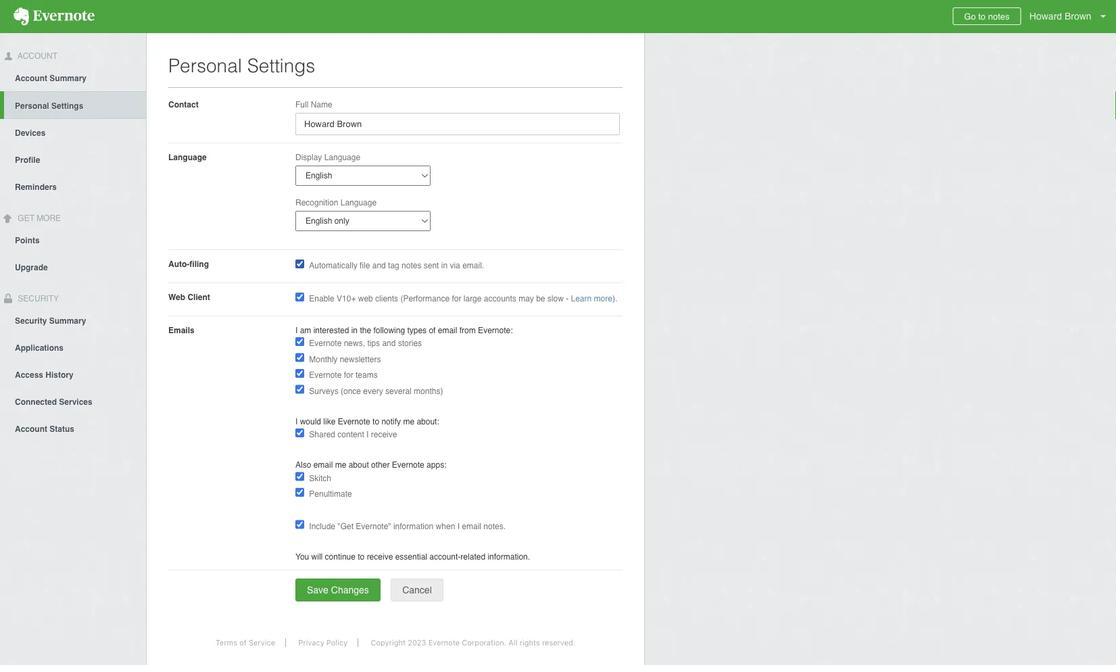 Task type: locate. For each thing, give the bounding box(es) containing it.
web
[[358, 294, 373, 304]]

would
[[300, 417, 321, 426]]

security up the security summary
[[16, 294, 59, 303]]

language
[[168, 153, 207, 162], [324, 153, 361, 162], [341, 198, 377, 207]]

of right types
[[429, 326, 436, 335]]

reserved.
[[542, 639, 576, 648]]

0 horizontal spatial to
[[358, 552, 365, 562]]

1 vertical spatial personal
[[15, 101, 49, 111]]

summary for security summary
[[49, 316, 86, 326]]

summary up applications link
[[49, 316, 86, 326]]

email left notes.
[[462, 522, 482, 531]]

for up (once at the left of the page
[[344, 371, 354, 380]]

auto-filing
[[168, 259, 209, 269]]

security
[[16, 294, 59, 303], [15, 316, 47, 326]]

and down following
[[382, 339, 396, 348]]

0 vertical spatial personal
[[168, 55, 242, 76]]

surveys (once every several months)
[[309, 387, 443, 396]]

0 vertical spatial in
[[441, 261, 448, 271]]

0 vertical spatial of
[[429, 326, 436, 335]]

None button
[[391, 579, 444, 602]]

am
[[300, 326, 311, 335]]

0 vertical spatial for
[[452, 294, 462, 304]]

1 horizontal spatial personal settings
[[168, 55, 315, 76]]

from
[[460, 326, 476, 335]]

-
[[566, 294, 569, 304]]

me left about
[[335, 461, 347, 470]]

1 vertical spatial settings
[[51, 101, 83, 111]]

None checkbox
[[296, 293, 304, 302]]

and
[[372, 261, 386, 271], [382, 339, 396, 348]]

me right notify
[[403, 417, 415, 426]]

summary
[[50, 74, 87, 83], [49, 316, 86, 326]]

1 vertical spatial personal settings
[[15, 101, 83, 111]]

email up skitch
[[314, 461, 333, 470]]

howard
[[1030, 11, 1063, 22]]

to left notify
[[373, 417, 379, 426]]

2 horizontal spatial email
[[462, 522, 482, 531]]

1 horizontal spatial me
[[403, 417, 415, 426]]

0 vertical spatial notes
[[989, 11, 1010, 21]]

devices link
[[0, 119, 146, 146]]

apps:
[[427, 461, 447, 470]]

evernote up 'shared content i receive'
[[338, 417, 370, 426]]

surveys
[[309, 387, 339, 396]]

language right display
[[324, 153, 361, 162]]

0 vertical spatial personal settings
[[168, 55, 315, 76]]

evernote
[[309, 339, 342, 348], [309, 371, 342, 380], [338, 417, 370, 426], [392, 461, 425, 470], [429, 639, 460, 648]]

1 horizontal spatial for
[[452, 294, 462, 304]]

language right recognition
[[341, 198, 377, 207]]

settings up full on the left top of page
[[247, 55, 315, 76]]

display
[[296, 153, 322, 162]]

0 horizontal spatial email
[[314, 461, 333, 470]]

in left "via"
[[441, 261, 448, 271]]

"get
[[338, 522, 354, 531]]

personal up contact
[[168, 55, 242, 76]]

related
[[461, 552, 486, 562]]

1 vertical spatial summary
[[49, 316, 86, 326]]

account status link
[[0, 415, 146, 442]]

0 vertical spatial settings
[[247, 55, 315, 76]]

privacy
[[299, 639, 324, 648]]

1 vertical spatial in
[[351, 326, 358, 335]]

2 vertical spatial to
[[358, 552, 365, 562]]

1 horizontal spatial email
[[438, 326, 458, 335]]

corporation.
[[462, 639, 507, 648]]

interested
[[314, 326, 349, 335]]

email left from
[[438, 326, 458, 335]]

in left "the"
[[351, 326, 358, 335]]

howard brown
[[1030, 11, 1092, 22]]

penultimate
[[309, 490, 352, 499]]

also email me about other evernote apps:
[[296, 461, 447, 470]]

client
[[188, 293, 210, 302]]

Monthly newsletters checkbox
[[296, 353, 304, 362]]

get more
[[16, 214, 61, 223]]

receive down notify
[[371, 430, 397, 440]]

may
[[519, 294, 534, 304]]

evernote for teams
[[309, 371, 378, 380]]

None submit
[[296, 579, 381, 602]]

account up personal settings link
[[15, 74, 47, 83]]

1 vertical spatial for
[[344, 371, 354, 380]]

security for security summary
[[15, 316, 47, 326]]

status
[[50, 424, 74, 434]]

language for display
[[324, 153, 361, 162]]

0 horizontal spatial me
[[335, 461, 347, 470]]

0 vertical spatial summary
[[50, 74, 87, 83]]

terms of service
[[216, 639, 275, 648]]

following
[[374, 326, 405, 335]]

0 vertical spatial receive
[[371, 430, 397, 440]]

include "get evernote" information when i email notes.
[[309, 522, 506, 531]]

settings up devices link at the top of the page
[[51, 101, 83, 111]]

summary for account summary
[[50, 74, 87, 83]]

of right terms
[[240, 639, 247, 648]]

personal settings
[[168, 55, 315, 76], [15, 101, 83, 111]]

learn more link
[[571, 294, 613, 304]]

1 vertical spatial to
[[373, 417, 379, 426]]

tag
[[388, 261, 400, 271]]

0 vertical spatial account
[[16, 51, 57, 61]]

go
[[965, 11, 976, 21]]

information.
[[488, 552, 530, 562]]

tips
[[367, 339, 380, 348]]

several
[[386, 387, 412, 396]]

Surveys (once every several months) checkbox
[[296, 385, 304, 394]]

i up shared content i receive option
[[296, 417, 298, 426]]

1 vertical spatial of
[[240, 639, 247, 648]]

full name
[[296, 100, 333, 109]]

0 horizontal spatial personal
[[15, 101, 49, 111]]

account down connected at the left of the page
[[15, 424, 47, 434]]

security for security
[[16, 294, 59, 303]]

Automatically file and tag notes sent in via email. checkbox
[[296, 260, 304, 268]]

personal up devices
[[15, 101, 49, 111]]

for
[[452, 294, 462, 304], [344, 371, 354, 380]]

file
[[360, 261, 370, 271]]

1 horizontal spatial personal
[[168, 55, 242, 76]]

2 vertical spatial account
[[15, 424, 47, 434]]

1 horizontal spatial in
[[441, 261, 448, 271]]

notes.
[[484, 522, 506, 531]]

and right file
[[372, 261, 386, 271]]

evernote right 'other'
[[392, 461, 425, 470]]

receive down evernote"
[[367, 552, 393, 562]]

0 vertical spatial security
[[16, 294, 59, 303]]

2023
[[408, 639, 426, 648]]

notes right 'tag'
[[402, 261, 422, 271]]

recognition
[[296, 198, 338, 207]]

points link
[[0, 226, 146, 253]]

evernote:
[[478, 326, 513, 335]]

copyright 2023 evernote corporation. all rights reserved.
[[371, 639, 576, 648]]

the
[[360, 326, 371, 335]]

settings
[[247, 55, 315, 76], [51, 101, 83, 111]]

auto-
[[168, 259, 190, 269]]

when
[[436, 522, 455, 531]]

i left am
[[296, 326, 298, 335]]

personal inside personal settings link
[[15, 101, 49, 111]]

account summary link
[[0, 64, 146, 91]]

security up applications
[[15, 316, 47, 326]]

summary up personal settings link
[[50, 74, 87, 83]]

(performance
[[401, 294, 450, 304]]

will
[[312, 552, 323, 562]]

0 horizontal spatial personal settings
[[15, 101, 83, 111]]

also
[[296, 461, 311, 470]]

0 vertical spatial email
[[438, 326, 458, 335]]

1 vertical spatial account
[[15, 74, 47, 83]]

to right continue
[[358, 552, 365, 562]]

account up account summary
[[16, 51, 57, 61]]

news,
[[344, 339, 365, 348]]

0 horizontal spatial of
[[240, 639, 247, 648]]

sent
[[424, 261, 439, 271]]

connected services link
[[0, 388, 146, 415]]

slow
[[548, 294, 564, 304]]

evernote up surveys
[[309, 371, 342, 380]]

for left the large
[[452, 294, 462, 304]]

2 horizontal spatial to
[[979, 11, 986, 21]]

1 vertical spatial security
[[15, 316, 47, 326]]

notes right go
[[989, 11, 1010, 21]]

evernote"
[[356, 522, 391, 531]]

to right go
[[979, 11, 986, 21]]

0 horizontal spatial notes
[[402, 261, 422, 271]]



Task type: vqa. For each thing, say whether or not it's contained in the screenshot.
left the 'in'
yes



Task type: describe. For each thing, give the bounding box(es) containing it.
evernote right 2023
[[429, 639, 460, 648]]

account for account
[[16, 51, 57, 61]]

0 horizontal spatial in
[[351, 326, 358, 335]]

emails
[[168, 326, 195, 335]]

evernote news, tips and stories
[[309, 339, 422, 348]]

devices
[[15, 128, 46, 138]]

web
[[168, 293, 185, 302]]

access history link
[[0, 361, 146, 388]]

be
[[536, 294, 545, 304]]

learn
[[571, 294, 592, 304]]

months)
[[414, 387, 443, 396]]

language down contact
[[168, 153, 207, 162]]

access
[[15, 370, 43, 380]]

language for recognition
[[341, 198, 377, 207]]

reminders link
[[0, 173, 146, 200]]

content
[[338, 430, 364, 440]]

applications
[[15, 343, 64, 353]]

security summary link
[[0, 307, 146, 334]]

display language
[[296, 153, 361, 162]]

recognition language
[[296, 198, 377, 207]]

1 horizontal spatial notes
[[989, 11, 1010, 21]]

howard brown link
[[1027, 0, 1117, 33]]

profile
[[15, 155, 40, 165]]

evernote down interested
[[309, 339, 342, 348]]

you will continue to receive essential account-related information.
[[296, 552, 530, 562]]

newsletters
[[340, 355, 381, 364]]

1 horizontal spatial of
[[429, 326, 436, 335]]

about:
[[417, 417, 439, 426]]

privacy policy link
[[288, 639, 359, 648]]

1 vertical spatial notes
[[402, 261, 422, 271]]

0 horizontal spatial settings
[[51, 101, 83, 111]]

connected services
[[15, 397, 92, 407]]

upgrade link
[[0, 253, 146, 280]]

v10+
[[337, 294, 356, 304]]

stories
[[398, 339, 422, 348]]

security summary
[[15, 316, 86, 326]]

about
[[349, 461, 369, 470]]

essential
[[395, 552, 427, 562]]

upgrade
[[15, 263, 48, 272]]

contact
[[168, 100, 199, 109]]

applications link
[[0, 334, 146, 361]]

1 vertical spatial receive
[[367, 552, 393, 562]]

Full Name text field
[[296, 113, 620, 135]]

history
[[46, 370, 74, 380]]

go to notes link
[[953, 7, 1022, 25]]

i would like evernote to notify me about:
[[296, 417, 439, 426]]

Shared content I receive checkbox
[[296, 429, 304, 438]]

full
[[296, 100, 309, 109]]

web client
[[168, 293, 210, 302]]

Evernote news, tips and stories checkbox
[[296, 337, 304, 346]]

Include "Get Evernote" information when I email notes. checkbox
[[296, 520, 304, 529]]

access history
[[15, 370, 74, 380]]

accounts
[[484, 294, 517, 304]]

i right when on the left bottom
[[458, 522, 460, 531]]

).
[[613, 294, 618, 304]]

shared
[[309, 430, 335, 440]]

i am interested in the following types of email from evernote:
[[296, 326, 513, 335]]

profile link
[[0, 146, 146, 173]]

information
[[394, 522, 434, 531]]

account for account summary
[[15, 74, 47, 83]]

points
[[15, 236, 40, 245]]

skitch
[[309, 474, 331, 483]]

name
[[311, 100, 333, 109]]

other
[[371, 461, 390, 470]]

account for account status
[[15, 424, 47, 434]]

types
[[407, 326, 427, 335]]

Penultimate checkbox
[[296, 488, 304, 497]]

rights
[[520, 639, 540, 648]]

privacy policy
[[299, 639, 348, 648]]

Evernote for teams checkbox
[[296, 369, 304, 378]]

connected
[[15, 397, 57, 407]]

enable
[[309, 294, 335, 304]]

automatically
[[309, 261, 358, 271]]

terms
[[216, 639, 237, 648]]

continue
[[325, 552, 356, 562]]

evernote image
[[0, 7, 108, 26]]

all
[[509, 639, 518, 648]]

shared content i receive
[[309, 430, 397, 440]]

0 vertical spatial me
[[403, 417, 415, 426]]

service
[[249, 639, 275, 648]]

1 vertical spatial and
[[382, 339, 396, 348]]

services
[[59, 397, 92, 407]]

monthly
[[309, 355, 338, 364]]

more
[[37, 214, 61, 223]]

0 vertical spatial and
[[372, 261, 386, 271]]

account status
[[15, 424, 74, 434]]

policy
[[327, 639, 348, 648]]

via
[[450, 261, 460, 271]]

Skitch checkbox
[[296, 472, 304, 481]]

0 vertical spatial to
[[979, 11, 986, 21]]

1 horizontal spatial to
[[373, 417, 379, 426]]

2 vertical spatial email
[[462, 522, 482, 531]]

monthly newsletters
[[309, 355, 381, 364]]

0 horizontal spatial for
[[344, 371, 354, 380]]

i down i would like evernote to notify me about:
[[367, 430, 369, 440]]

clients
[[375, 294, 398, 304]]

notify
[[382, 417, 401, 426]]

1 horizontal spatial settings
[[247, 55, 315, 76]]

1 vertical spatial email
[[314, 461, 333, 470]]

1 vertical spatial me
[[335, 461, 347, 470]]

brown
[[1065, 11, 1092, 22]]

account summary
[[15, 74, 87, 83]]

account-
[[430, 552, 461, 562]]

like
[[324, 417, 336, 426]]

get
[[18, 214, 34, 223]]

evernote link
[[0, 0, 108, 33]]

copyright
[[371, 639, 406, 648]]



